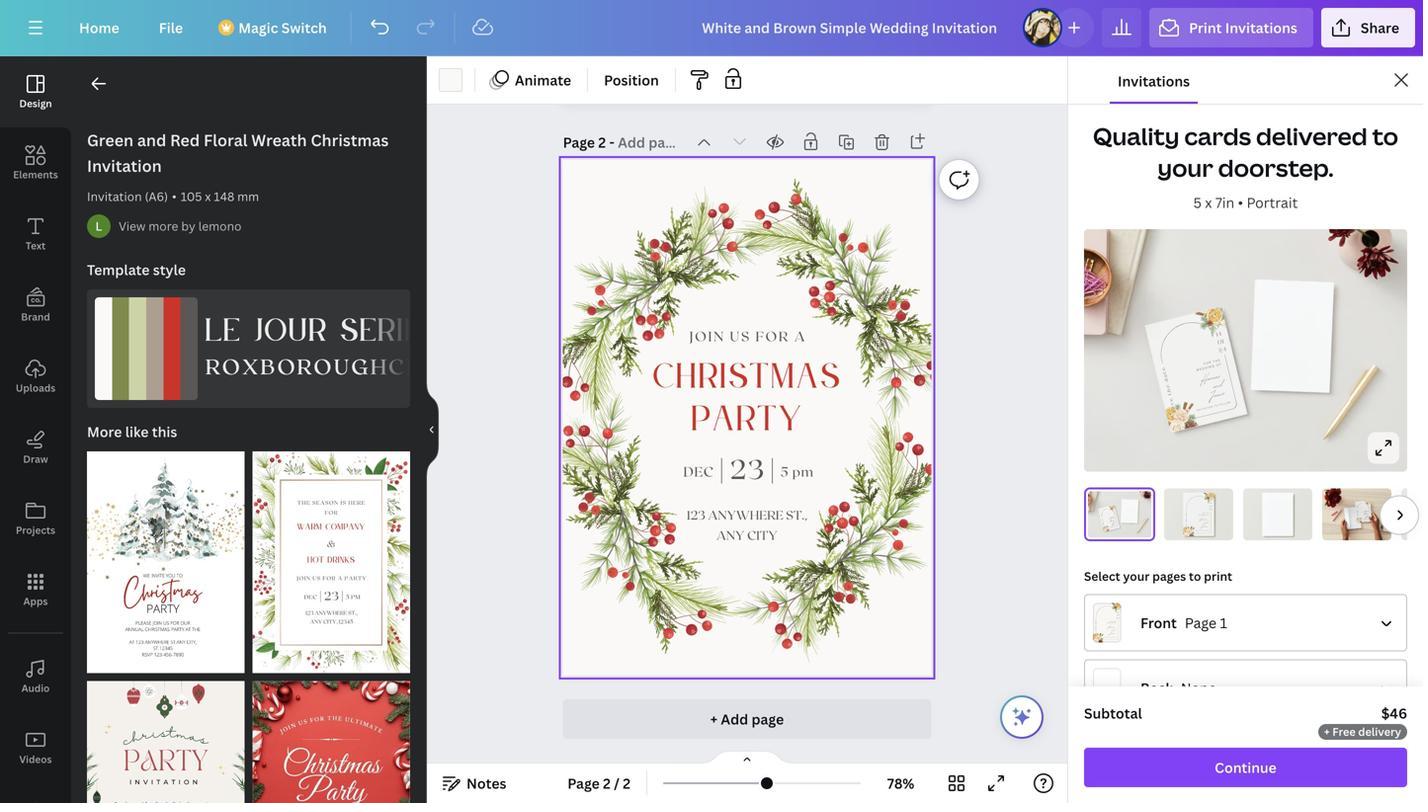 Task type: describe. For each thing, give the bounding box(es) containing it.
for left display preview 5 of the design image on the bottom of the page
[[1365, 511, 1367, 512]]

invitations inside button
[[1118, 72, 1190, 90]]

any
[[717, 528, 745, 543]]

christmas
[[654, 351, 842, 407]]

invitation left display preview 5 of the design image on the bottom of the page
[[1363, 519, 1366, 520]]

magic
[[238, 18, 278, 37]]

page 2 / 2 button
[[560, 768, 639, 800]]

projects
[[16, 524, 55, 537]]

78% button
[[869, 768, 933, 800]]

join us for a
[[689, 328, 807, 344]]

magic switch button
[[207, 8, 343, 47]]

78%
[[888, 775, 915, 793]]

city
[[748, 528, 778, 543]]

home
[[79, 18, 119, 37]]

red
[[170, 129, 200, 151]]

for left "a"
[[756, 328, 790, 344]]

st.,
[[786, 508, 808, 522]]

dec
[[684, 463, 714, 480]]

continue button
[[1084, 748, 1408, 788]]

magic switch
[[238, 18, 327, 37]]

subtotal
[[1084, 704, 1142, 723]]

view more by lemono button
[[119, 216, 242, 236]]

design
[[19, 97, 52, 110]]

(a6)
[[145, 188, 168, 205]]

design button
[[0, 56, 71, 128]]

page
[[752, 710, 784, 729]]

24 inside 14 01 24 save the date
[[1209, 508, 1213, 512]]

date left display preview 5 of the design image on the bottom of the page
[[1357, 510, 1359, 513]]

more
[[87, 423, 122, 441]]

harumi up select
[[1110, 519, 1115, 523]]

switch
[[282, 18, 327, 37]]

more
[[149, 218, 178, 234]]

wreath
[[251, 129, 307, 151]]

24 inside 14 01 24
[[1218, 345, 1228, 355]]

display preview 3 of the design image
[[1244, 489, 1313, 540]]

lemono element
[[87, 215, 111, 238]]

jamie up select
[[1112, 522, 1116, 526]]

save left display preview 5 of the design image on the bottom of the page
[[1358, 516, 1359, 520]]

view
[[119, 218, 146, 234]]

lemono
[[198, 218, 242, 234]]

+ add page button
[[563, 700, 932, 739]]

file
[[159, 18, 183, 37]]

anywhere
[[708, 508, 784, 522]]

invitation inside "invitation to follow"
[[1197, 405, 1214, 412]]

print invitations button
[[1150, 8, 1314, 47]]

front page 1
[[1141, 614, 1228, 632]]

and inside invitation to follow harumi and jamie
[[1204, 520, 1208, 526]]

wedding up select
[[1109, 518, 1114, 520]]

by
[[181, 218, 196, 234]]

red & white festive christmas party invitation group
[[253, 670, 410, 804]]

videos
[[19, 753, 52, 767]]

join
[[689, 328, 726, 344]]

share
[[1361, 18, 1400, 37]]

save inside 14 01 24 save the date
[[1185, 523, 1188, 530]]

style
[[153, 260, 186, 279]]

side panel tab list
[[0, 56, 71, 804]]

text button
[[0, 199, 71, 270]]

hide image
[[426, 383, 439, 477]]

for up and jamie
[[1204, 360, 1212, 366]]

and jamie
[[1209, 377, 1227, 404]]

invitation to follow harumi and jamie
[[1195, 517, 1209, 531]]

to inside "invitation to follow"
[[1214, 404, 1219, 408]]

draw
[[23, 453, 48, 466]]

page 2 / 2
[[568, 775, 631, 793]]

brand
[[21, 310, 50, 324]]

date up select
[[1102, 518, 1104, 522]]

roxboroughcf
[[206, 354, 422, 378]]

to up select
[[1113, 526, 1114, 527]]

party
[[692, 394, 804, 449]]

audio button
[[0, 642, 71, 713]]

14 up select
[[1113, 510, 1115, 512]]

apps
[[23, 595, 48, 608]]

2 for -
[[598, 133, 606, 152]]

le
[[206, 307, 242, 357]]

0 vertical spatial for the wedding of
[[1196, 358, 1222, 372]]

2 invitation from the top
[[87, 188, 142, 205]]

harumi inside invitation to follow harumi and jamie
[[1200, 517, 1208, 523]]

01 inside 14 01 24 save the date
[[1210, 505, 1212, 508]]

home link
[[63, 8, 135, 47]]

mm
[[237, 188, 259, 205]]

105 x 148 mm
[[181, 188, 259, 205]]

105
[[181, 188, 202, 205]]

green and red floral frame christmas invitation group
[[253, 440, 410, 674]]

position button
[[596, 64, 667, 96]]

uploads
[[16, 382, 56, 395]]

quality cards delivered to your doorstep. 5 x 7in • portrait
[[1093, 120, 1399, 212]]

follow left display preview 5 of the design image on the bottom of the page
[[1367, 519, 1370, 520]]

delivery
[[1359, 725, 1402, 739]]

2 for /
[[603, 775, 611, 793]]

invitation to follow
[[1197, 401, 1231, 412]]

-
[[609, 133, 615, 152]]

123
[[687, 508, 706, 522]]

brand button
[[0, 270, 71, 341]]

1 vertical spatial 5
[[781, 463, 789, 480]]

front
[[1141, 614, 1177, 632]]

of left display preview 5 of the design image on the bottom of the page
[[1368, 511, 1369, 512]]

of up invitation to follow harumi and jamie
[[1207, 514, 1209, 516]]

jamie right 'save the date'
[[1209, 386, 1227, 404]]

jamie inside invitation to follow harumi and jamie
[[1202, 524, 1208, 530]]

1 vertical spatial your
[[1123, 568, 1150, 584]]

green
[[87, 129, 134, 151]]

draw button
[[0, 412, 71, 483]]

+ for + add page
[[711, 710, 718, 729]]

save the date
[[1160, 366, 1178, 414]]

add
[[721, 710, 748, 729]]

continue
[[1215, 759, 1277, 777]]

24 up select
[[1114, 514, 1116, 516]]

free
[[1333, 725, 1356, 739]]

this
[[152, 423, 177, 441]]

invitation (a6)
[[87, 188, 168, 205]]

show pages image
[[700, 750, 795, 766]]

Page title text field
[[618, 132, 683, 152]]

blue red gold traditional watercolor christmas tree invitation group
[[87, 440, 245, 674]]

of down 14 01 24
[[1216, 362, 1222, 368]]

follow up select
[[1114, 526, 1117, 527]]

a
[[794, 328, 807, 344]]

apps button
[[0, 555, 71, 626]]

select
[[1084, 568, 1121, 584]]



Task type: locate. For each thing, give the bounding box(es) containing it.
page left '/'
[[568, 775, 600, 793]]

elements button
[[0, 128, 71, 199]]

harumi
[[1200, 369, 1223, 388], [1364, 512, 1368, 516], [1200, 517, 1208, 523], [1110, 519, 1115, 523]]

2 left -
[[598, 133, 606, 152]]

date inside 'save the date'
[[1160, 366, 1170, 383]]

invitation
[[87, 155, 162, 176], [87, 188, 142, 205]]

audio
[[21, 682, 50, 695]]

invitation up select
[[1109, 527, 1113, 528]]

the inside 14 01 24 save the date
[[1185, 518, 1188, 522]]

invitation down 14 01 24 save the date in the bottom right of the page
[[1195, 530, 1202, 531]]

for up select
[[1111, 517, 1113, 518]]

share button
[[1322, 8, 1416, 47]]

24 left display preview 5 of the design image on the bottom of the page
[[1369, 508, 1370, 510]]

14 up and jamie
[[1215, 329, 1223, 339]]

wedding up and jamie
[[1196, 364, 1216, 372]]

and
[[137, 129, 166, 151], [1212, 377, 1225, 394], [1366, 514, 1369, 517], [1204, 520, 1208, 526], [1113, 521, 1115, 524]]

and up "invitation to follow"
[[1212, 377, 1225, 394]]

1 vertical spatial for the wedding of
[[1199, 513, 1209, 516]]

jamie up "print"
[[1202, 524, 1208, 530]]

14 01 24
[[1215, 329, 1228, 355]]

red green minimalist christmas party invitation group
[[87, 670, 245, 804]]

of up select
[[1114, 517, 1115, 518]]

save up select
[[1103, 525, 1105, 529]]

red green minimalist christmas party invitation image
[[87, 682, 245, 804]]

green and red floral wreath christmas invitation
[[87, 129, 389, 176]]

invitation
[[1197, 405, 1214, 412], [1363, 519, 1366, 520], [1109, 527, 1113, 528], [1195, 530, 1202, 531]]

0 vertical spatial page
[[563, 133, 595, 152]]

elements
[[13, 168, 58, 181]]

invitations up quality
[[1118, 72, 1190, 90]]

1 horizontal spatial your
[[1158, 152, 1214, 184]]

page inside button
[[568, 775, 600, 793]]

the
[[1213, 358, 1221, 364], [1164, 383, 1174, 396], [1367, 511, 1369, 511], [1206, 513, 1209, 514], [1357, 514, 1359, 516], [1113, 516, 1115, 518], [1185, 518, 1188, 522], [1103, 522, 1105, 525]]

portrait
[[1247, 193, 1298, 212]]

harumi up "invitation to follow"
[[1200, 369, 1223, 388]]

uploads button
[[0, 341, 71, 412]]

select your pages to print
[[1084, 568, 1233, 584]]

page left -
[[563, 133, 595, 152]]

to inside invitation to follow harumi and jamie
[[1203, 530, 1204, 531]]

23
[[730, 452, 766, 485]]

01
[[1217, 337, 1225, 347], [1210, 505, 1212, 508], [1369, 507, 1370, 508], [1114, 512, 1116, 514]]

and inside and jamie
[[1212, 377, 1225, 394]]

1 horizontal spatial x
[[1205, 193, 1212, 212]]

+ left the 'free'
[[1325, 725, 1330, 739]]

2 left '/'
[[603, 775, 611, 793]]

/
[[614, 775, 620, 793]]

date inside 14 01 24 save the date
[[1185, 511, 1188, 517]]

and left display preview 5 of the design image on the bottom of the page
[[1366, 514, 1369, 517]]

invitation up lemono icon
[[87, 188, 142, 205]]

14 01 24 save the date for the wedding of invitation to follow harumi and jamie left display preview 5 of the design image on the bottom of the page
[[1357, 505, 1370, 520]]

us
[[730, 328, 751, 344]]

for
[[756, 328, 790, 344], [1204, 360, 1212, 366], [1365, 511, 1367, 512], [1203, 513, 1206, 514], [1111, 517, 1113, 518]]

x left 7in
[[1205, 193, 1212, 212]]

main menu bar
[[0, 0, 1423, 56]]

page for page 2 -
[[563, 133, 595, 152]]

5 inside quality cards delivered to your doorstep. 5 x 7in • portrait
[[1194, 193, 1202, 212]]

le jour serif roxboroughcf
[[206, 307, 423, 378]]

0 horizontal spatial invitations
[[1118, 72, 1190, 90]]

notes
[[467, 775, 507, 793]]

template
[[87, 260, 150, 279]]

and up select
[[1113, 521, 1115, 524]]

24 up and jamie
[[1218, 345, 1228, 355]]

1 horizontal spatial invitations
[[1226, 18, 1298, 37]]

invitation down and jamie
[[1197, 405, 1214, 412]]

1 horizontal spatial 14 01 24 save the date for the wedding of invitation to follow harumi and jamie
[[1357, 505, 1370, 520]]

pages
[[1153, 568, 1186, 584]]

1 invitation from the top
[[87, 155, 162, 176]]

wedding
[[1196, 364, 1216, 372], [1364, 511, 1368, 512], [1199, 514, 1207, 516], [1109, 518, 1114, 520]]

to left "print"
[[1189, 568, 1201, 584]]

14
[[1215, 329, 1223, 339], [1210, 502, 1212, 505], [1369, 505, 1370, 507], [1113, 510, 1115, 512]]

doorstep.
[[1219, 152, 1334, 184]]

for the wedding of up invitation to follow harumi and jamie
[[1199, 513, 1209, 516]]

for the wedding of down 14 01 24
[[1196, 358, 1222, 372]]

x left "148"
[[205, 188, 211, 205]]

to left display preview 5 of the design image on the bottom of the page
[[1366, 519, 1367, 520]]

follow down 14 01 24 save the date in the bottom right of the page
[[1205, 530, 1209, 531]]

projects button
[[0, 483, 71, 555]]

invitations inside dropdown button
[[1226, 18, 1298, 37]]

0 vertical spatial 5
[[1194, 193, 1202, 212]]

floral
[[204, 129, 248, 151]]

to down 14 01 24 save the date in the bottom right of the page
[[1203, 530, 1204, 531]]

quality
[[1093, 120, 1180, 152]]

page for page 2 / 2
[[568, 775, 600, 793]]

+
[[711, 710, 718, 729], [1325, 725, 1330, 739]]

your inside quality cards delivered to your doorstep. 5 x 7in • portrait
[[1158, 152, 1214, 184]]

date left and jamie
[[1160, 366, 1170, 383]]

text
[[26, 239, 46, 253]]

#faf9f8 image
[[439, 68, 463, 92], [439, 68, 463, 92]]

harumi left display preview 5 of the design image on the bottom of the page
[[1364, 512, 1368, 516]]

0 horizontal spatial 5
[[781, 463, 789, 480]]

0 vertical spatial invitations
[[1226, 18, 1298, 37]]

to right the delivered
[[1373, 120, 1399, 152]]

0 vertical spatial invitation
[[87, 155, 162, 176]]

$46
[[1382, 704, 1408, 723]]

5
[[1194, 193, 1202, 212], [781, 463, 789, 480]]

1 horizontal spatial 5
[[1194, 193, 1202, 212]]

1 vertical spatial invitation
[[87, 188, 142, 205]]

invitation inside green and red floral wreath christmas invitation
[[87, 155, 162, 176]]

+ for + free delivery
[[1325, 725, 1330, 739]]

2
[[598, 133, 606, 152], [603, 775, 611, 793], [623, 775, 631, 793]]

and inside green and red floral wreath christmas invitation
[[137, 129, 166, 151]]

+ add page
[[711, 710, 784, 729]]

+ left add
[[711, 710, 718, 729]]

0 horizontal spatial 14 01 24 save the date for the wedding of invitation to follow harumi and jamie
[[1102, 510, 1117, 529]]

123 anywhere st., any city
[[687, 508, 808, 543]]

to inside quality cards delivered to your doorstep. 5 x 7in • portrait
[[1373, 120, 1399, 152]]

1 horizontal spatial +
[[1325, 725, 1330, 739]]

1 vertical spatial page
[[1185, 614, 1217, 632]]

0 horizontal spatial +
[[711, 710, 718, 729]]

harumi up "print"
[[1200, 517, 1208, 523]]

x
[[205, 188, 211, 205], [1205, 193, 1212, 212]]

pm
[[793, 463, 814, 480]]

view more by lemono
[[119, 218, 242, 234]]

to
[[1373, 120, 1399, 152], [1214, 404, 1219, 408], [1366, 519, 1367, 520], [1113, 526, 1114, 527], [1203, 530, 1204, 531], [1189, 568, 1201, 584]]

follow inside "invitation to follow"
[[1219, 401, 1231, 407]]

print
[[1189, 18, 1222, 37]]

your
[[1158, 152, 1214, 184], [1123, 568, 1150, 584]]

page left 1
[[1185, 614, 1217, 632]]

01 left display preview 5 of the design image on the bottom of the page
[[1369, 507, 1370, 508]]

2 vertical spatial page
[[568, 775, 600, 793]]

videos button
[[0, 713, 71, 784]]

01 left display preview 3 of the design image
[[1210, 505, 1212, 508]]

serif
[[341, 307, 423, 357]]

christmas
[[311, 129, 389, 151]]

7in
[[1216, 193, 1235, 212]]

wedding left display preview 5 of the design image on the bottom of the page
[[1364, 511, 1368, 512]]

14 inside 14 01 24
[[1215, 329, 1223, 339]]

canva assistant image
[[1010, 706, 1034, 730]]

5 left pm
[[781, 463, 789, 480]]

24 up "print"
[[1209, 508, 1213, 512]]

red & white festive christmas party invitation image
[[253, 682, 410, 804]]

green and red floral frame christmas invitation image
[[253, 452, 410, 674]]

to down and jamie
[[1214, 404, 1219, 408]]

and left red
[[137, 129, 166, 151]]

blue red gold traditional watercolor christmas tree invitation image
[[87, 452, 245, 674]]

0 horizontal spatial your
[[1123, 568, 1150, 584]]

jamie left display preview 5 of the design image on the bottom of the page
[[1366, 516, 1369, 519]]

+ inside button
[[711, 710, 718, 729]]

follow inside invitation to follow harumi and jamie
[[1205, 530, 1209, 531]]

0 horizontal spatial x
[[205, 188, 211, 205]]

the inside 'save the date'
[[1164, 383, 1174, 396]]

148
[[214, 188, 234, 205]]

save left "invitation to follow"
[[1168, 397, 1178, 414]]

Design title text field
[[686, 8, 1015, 47]]

save left invitation to follow harumi and jamie
[[1185, 523, 1188, 530]]

invitations button
[[1110, 56, 1198, 104]]

14 left display preview 3 of the design image
[[1210, 502, 1212, 505]]

file button
[[143, 8, 199, 47]]

14 left display preview 5 of the design image on the bottom of the page
[[1369, 505, 1370, 507]]

14 01 24 save the date for the wedding of invitation to follow harumi and jamie up select
[[1102, 510, 1117, 529]]

5 pm
[[781, 463, 814, 480]]

01 up select
[[1114, 512, 1116, 514]]

14 01 24 save the date for the wedding of invitation to follow harumi and jamie
[[1357, 505, 1370, 520], [1102, 510, 1117, 529]]

notes button
[[435, 768, 514, 800]]

save
[[1168, 397, 1178, 414], [1358, 516, 1359, 520], [1185, 523, 1188, 530], [1103, 525, 1105, 529]]

date left invitation to follow harumi and jamie
[[1185, 511, 1188, 517]]

x inside quality cards delivered to your doorstep. 5 x 7in • portrait
[[1205, 193, 1212, 212]]

back
[[1141, 679, 1173, 698]]

wedding up invitation to follow harumi and jamie
[[1199, 514, 1207, 516]]

2 right '/'
[[623, 775, 631, 793]]

lemono image
[[87, 215, 111, 238]]

select your pages to print element
[[1084, 594, 1408, 717]]

0 vertical spatial your
[[1158, 152, 1214, 184]]

display preview 5 of the design image
[[1402, 489, 1423, 540]]

animate button
[[483, 64, 579, 96]]

and up "print"
[[1204, 520, 1208, 526]]

invitation inside invitation to follow harumi and jamie
[[1195, 530, 1202, 531]]

delivered
[[1256, 120, 1368, 152]]

01 inside 14 01 24
[[1217, 337, 1225, 347]]

for up invitation to follow harumi and jamie
[[1203, 513, 1206, 514]]

1
[[1220, 614, 1228, 632]]

+ free delivery
[[1325, 725, 1402, 739]]

14 inside 14 01 24 save the date
[[1210, 502, 1212, 505]]

invitations right print
[[1226, 18, 1298, 37]]

follow right 'save the date'
[[1219, 401, 1231, 407]]

01 up and jamie
[[1217, 337, 1225, 347]]

save inside 'save the date'
[[1168, 397, 1178, 414]]

invitation down the "green"
[[87, 155, 162, 176]]

1 vertical spatial invitations
[[1118, 72, 1190, 90]]

5 left 7in
[[1194, 193, 1202, 212]]



Task type: vqa. For each thing, say whether or not it's contained in the screenshot.
Display Preview 5 of the design image
yes



